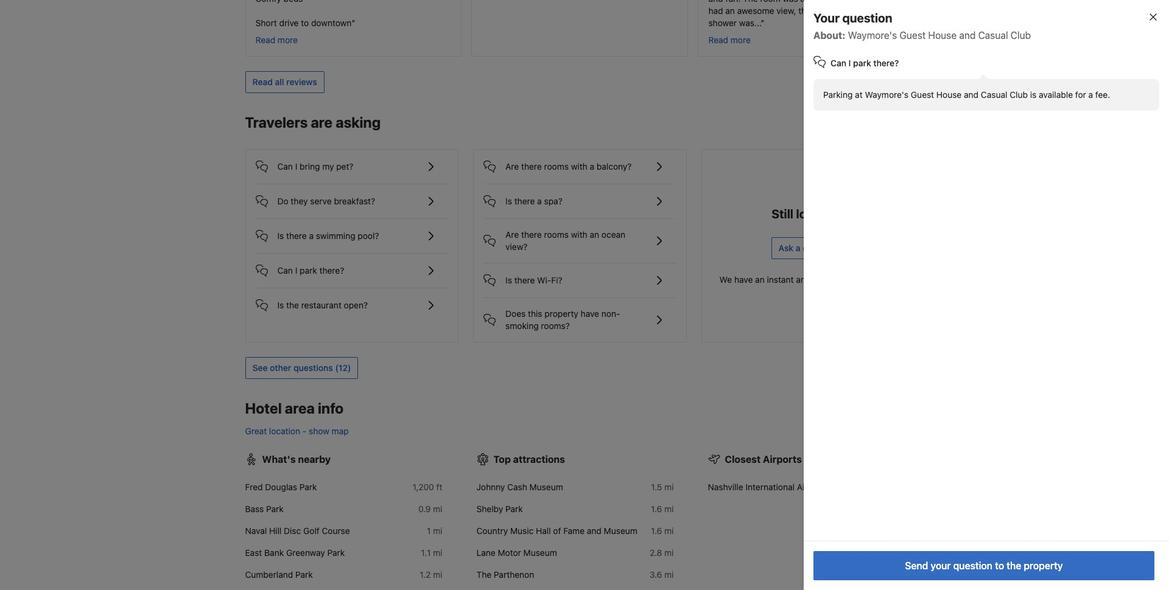 Task type: locate. For each thing, give the bounding box(es) containing it.
park inside button
[[300, 265, 317, 276]]

0 vertical spatial museum
[[529, 482, 563, 493]]

1,200 ft
[[412, 482, 442, 493]]

0 vertical spatial casual
[[978, 30, 1008, 41]]

douglas
[[265, 482, 297, 493]]

with left 'ocean'
[[571, 230, 587, 240]]

1 vertical spatial an
[[755, 275, 765, 285]]

museum for lane motor museum
[[523, 548, 557, 558]]

are there rooms with a balcony? button
[[484, 150, 676, 174]]

motor
[[498, 548, 521, 558]]

send
[[905, 561, 928, 572]]

1 vertical spatial property
[[1024, 561, 1063, 572]]

1 vertical spatial can
[[277, 161, 293, 172]]

1 horizontal spatial can i park there?
[[830, 58, 899, 68]]

1.6 mi for shelby park
[[651, 504, 674, 514]]

mi down 1.5 mi
[[664, 504, 674, 514]]

0 horizontal spatial can i park there?
[[277, 265, 344, 276]]

is there wi-fi? button
[[484, 264, 676, 288]]

1 vertical spatial i
[[295, 161, 297, 172]]

property
[[545, 309, 578, 319], [1024, 561, 1063, 572]]

all
[[275, 77, 284, 87]]

1 horizontal spatial there?
[[873, 58, 899, 68]]

1.6 mi
[[651, 504, 674, 514], [651, 526, 674, 536]]

park for shelby park
[[505, 504, 523, 514]]

mi up 2.8 mi
[[664, 526, 674, 536]]

read inside button
[[252, 77, 273, 87]]

can up is the restaurant open? at left
[[277, 265, 293, 276]]

is for is there a spa?
[[505, 196, 512, 206]]

1 vertical spatial casual
[[981, 90, 1007, 100]]

0 horizontal spatial more
[[278, 35, 298, 45]]

disc
[[284, 526, 301, 536]]

rooms inside 'button'
[[544, 161, 569, 172]]

0 horizontal spatial read more button
[[255, 34, 298, 46]]

there?
[[873, 58, 899, 68], [319, 265, 344, 276]]

1 horizontal spatial more
[[731, 35, 751, 45]]

1 horizontal spatial the
[[1007, 561, 1021, 572]]

park down the greenway
[[295, 570, 313, 580]]

mi right the 3.6
[[664, 570, 674, 580]]

is for is the restaurant open?
[[277, 300, 284, 311]]

read more
[[255, 35, 298, 45], [708, 35, 751, 45]]

hotel
[[245, 400, 282, 417]]

is inside is there a spa? button
[[505, 196, 512, 206]]

1 horizontal spatial read more
[[708, 35, 751, 45]]

park inside the your question dialog
[[853, 58, 871, 68]]

waymore's inside your question about: waymore's guest house and casual club
[[848, 30, 897, 41]]

mi for shelby park
[[664, 504, 674, 514]]

rooms inside are there rooms with an ocean view?
[[544, 230, 569, 240]]

there up is there a spa?
[[521, 161, 542, 172]]

is inside is the restaurant open? button
[[277, 300, 284, 311]]

1.6 mi for country music hall of fame and museum
[[651, 526, 674, 536]]

0 horizontal spatial the
[[286, 300, 299, 311]]

we
[[719, 275, 732, 285]]

rooms down spa?
[[544, 230, 569, 240]]

1 1.6 from the top
[[651, 504, 662, 514]]

0 vertical spatial have
[[734, 275, 753, 285]]

1.6 up 2.8
[[651, 526, 662, 536]]

lane
[[476, 548, 495, 558]]

do they serve breakfast? button
[[255, 184, 448, 209]]

waymore's right about:
[[848, 30, 897, 41]]

1 vertical spatial the
[[1007, 561, 1021, 572]]

park up restaurant
[[300, 265, 317, 276]]

closest
[[725, 454, 761, 465]]

0 vertical spatial are
[[505, 161, 519, 172]]

0 vertical spatial the
[[286, 300, 299, 311]]

with
[[571, 161, 587, 172], [571, 230, 587, 240]]

park right bass
[[266, 504, 284, 514]]

can i park there? up restaurant
[[277, 265, 344, 276]]

1 horizontal spatial read more button
[[708, 34, 751, 46]]

0 horizontal spatial question
[[803, 243, 838, 253]]

1 vertical spatial 1.6
[[651, 526, 662, 536]]

0 vertical spatial can
[[830, 58, 846, 68]]

0 vertical spatial waymore's
[[848, 30, 897, 41]]

2 " from the left
[[761, 18, 764, 28]]

have left 'non-'
[[581, 309, 599, 319]]

1 vertical spatial and
[[964, 90, 979, 100]]

club left is
[[1010, 90, 1028, 100]]

1 vertical spatial to
[[995, 561, 1004, 572]]

park for cumberland park
[[295, 570, 313, 580]]

more for 1st the read more button from the right
[[731, 35, 751, 45]]

0 vertical spatial can i park there?
[[830, 58, 899, 68]]

1 vertical spatial museum
[[604, 526, 637, 536]]

1 with from the top
[[571, 161, 587, 172]]

read more button
[[255, 34, 298, 46], [708, 34, 751, 46]]

0 vertical spatial i
[[849, 58, 851, 68]]

there inside are there rooms with an ocean view?
[[521, 230, 542, 240]]

0 horizontal spatial to
[[826, 275, 834, 285]]

0 horizontal spatial questions
[[293, 363, 333, 373]]

park up 'at'
[[853, 58, 871, 68]]

questions inside 'button'
[[293, 363, 333, 373]]

1.1 mi
[[421, 548, 442, 558]]

1 1.6 mi from the top
[[651, 504, 674, 514]]

0 vertical spatial and
[[959, 30, 976, 41]]

have right the we
[[734, 275, 753, 285]]

are inside 'button'
[[505, 161, 519, 172]]

there for is there wi-fi?
[[514, 275, 535, 286]]

is for is there wi-fi?
[[505, 275, 512, 286]]

museum for johnny cash museum
[[529, 482, 563, 493]]

there left wi-
[[514, 275, 535, 286]]

question inside button
[[953, 561, 992, 572]]

1 rooms from the top
[[544, 161, 569, 172]]

2 more from the left
[[731, 35, 751, 45]]

1 vertical spatial 1.6 mi
[[651, 526, 674, 536]]

park down course
[[327, 548, 345, 558]]

there inside are there rooms with a balcony? 'button'
[[521, 161, 542, 172]]

0 vertical spatial 1.6 mi
[[651, 504, 674, 514]]

0 vertical spatial there?
[[873, 58, 899, 68]]

mi right 1.5
[[664, 482, 674, 493]]

i up is the restaurant open? at left
[[295, 265, 297, 276]]

open?
[[344, 300, 368, 311]]

is left spa?
[[505, 196, 512, 206]]

1 horizontal spatial property
[[1024, 561, 1063, 572]]

there? down your question about: waymore's guest house and casual club
[[873, 58, 899, 68]]

i left bring
[[295, 161, 297, 172]]

the
[[476, 570, 491, 580]]

airport
[[797, 482, 824, 493]]

park down cash
[[505, 504, 523, 514]]

1 " from the left
[[352, 18, 355, 28]]

1 vertical spatial questions
[[293, 363, 333, 373]]

read all reviews
[[252, 77, 317, 87]]

2 vertical spatial question
[[953, 561, 992, 572]]

bank
[[264, 548, 284, 558]]

what's
[[262, 454, 296, 465]]

are up is there a spa?
[[505, 161, 519, 172]]

museum down hall
[[523, 548, 557, 558]]

1 vertical spatial there?
[[319, 265, 344, 276]]

2 vertical spatial can
[[277, 265, 293, 276]]

more for first the read more button from left
[[278, 35, 298, 45]]

1 more from the left
[[278, 35, 298, 45]]

1 vertical spatial are
[[505, 230, 519, 240]]

there left spa?
[[514, 196, 535, 206]]

can i bring my pet? button
[[255, 150, 448, 174]]

question inside button
[[803, 243, 838, 253]]

0 vertical spatial rooms
[[544, 161, 569, 172]]

house
[[928, 30, 957, 41], [936, 90, 962, 100]]

there up 'view?'
[[521, 230, 542, 240]]

questions right most
[[858, 275, 897, 285]]

an left 'ocean'
[[590, 230, 599, 240]]

1 vertical spatial question
[[803, 243, 838, 253]]

can left bring
[[277, 161, 293, 172]]

a right for
[[1088, 90, 1093, 100]]

mi right 1.1
[[433, 548, 442, 558]]

2 vertical spatial and
[[587, 526, 601, 536]]

2 rooms from the top
[[544, 230, 569, 240]]

museum right the fame
[[604, 526, 637, 536]]

2.8
[[650, 548, 662, 558]]

read all reviews button
[[245, 71, 324, 93]]

0 vertical spatial questions
[[858, 275, 897, 285]]

send your question to the property
[[905, 561, 1063, 572]]

with inside are there rooms with an ocean view?
[[571, 230, 587, 240]]

the
[[286, 300, 299, 311], [1007, 561, 1021, 572]]

2 with from the top
[[571, 230, 587, 240]]

questions left (12)
[[293, 363, 333, 373]]

fi?
[[551, 275, 562, 286]]

0 horizontal spatial there?
[[319, 265, 344, 276]]

0 vertical spatial with
[[571, 161, 587, 172]]

have
[[734, 275, 753, 285], [581, 309, 599, 319]]

1.6 down 1.5
[[651, 504, 662, 514]]

1 horizontal spatial questions
[[858, 275, 897, 285]]

1 horizontal spatial "
[[761, 18, 764, 28]]

i up parking
[[849, 58, 851, 68]]

there for are there rooms with a balcony?
[[521, 161, 542, 172]]

1 vertical spatial park
[[300, 265, 317, 276]]

museum down attractions
[[529, 482, 563, 493]]

there for is there a swimming pool?
[[286, 231, 307, 241]]

with for an
[[571, 230, 587, 240]]

park
[[299, 482, 317, 493], [266, 504, 284, 514], [505, 504, 523, 514], [327, 548, 345, 558], [295, 570, 313, 580]]

1 horizontal spatial park
[[853, 58, 871, 68]]

mi for lane motor museum
[[664, 548, 674, 558]]

1 horizontal spatial to
[[995, 561, 1004, 572]]

0 vertical spatial 1.6
[[651, 504, 662, 514]]

area
[[285, 400, 315, 417]]

2 horizontal spatial question
[[953, 561, 992, 572]]

a left spa?
[[537, 196, 542, 206]]

with for a
[[571, 161, 587, 172]]

the parthenon
[[476, 570, 534, 580]]

is
[[1030, 90, 1036, 100]]

0 horizontal spatial read more
[[255, 35, 298, 45]]

an left instant
[[755, 275, 765, 285]]

1 are from the top
[[505, 161, 519, 172]]

1 vertical spatial with
[[571, 230, 587, 240]]

0 horizontal spatial an
[[590, 230, 599, 240]]

3.6 mi
[[650, 570, 674, 580]]

2 vertical spatial museum
[[523, 548, 557, 558]]

my
[[322, 161, 334, 172]]

waymore's right 'at'
[[865, 90, 908, 100]]

are up 'view?'
[[505, 230, 519, 240]]

mi
[[664, 482, 674, 493], [433, 504, 442, 514], [664, 504, 674, 514], [433, 526, 442, 536], [664, 526, 674, 536], [433, 548, 442, 558], [664, 548, 674, 558], [433, 570, 442, 580], [664, 570, 674, 580]]

0 vertical spatial club
[[1011, 30, 1031, 41]]

waymore's
[[848, 30, 897, 41], [865, 90, 908, 100]]

1.6
[[651, 504, 662, 514], [651, 526, 662, 536]]

i for can i bring my pet? button
[[295, 161, 297, 172]]

to right your
[[995, 561, 1004, 572]]

answer
[[796, 275, 824, 285]]

are inside are there rooms with an ocean view?
[[505, 230, 519, 240]]

is inside "is there wi-fi?" button
[[505, 275, 512, 286]]

2 read more button from the left
[[708, 34, 751, 46]]

1 vertical spatial have
[[581, 309, 599, 319]]

1.6 mi down 1.5 mi
[[651, 504, 674, 514]]

is left restaurant
[[277, 300, 284, 311]]

club up is
[[1011, 30, 1031, 41]]

mi right 0.9
[[433, 504, 442, 514]]

mi right 2.8
[[664, 548, 674, 558]]

there down they
[[286, 231, 307, 241]]

looking?
[[796, 207, 845, 221]]

0 horizontal spatial park
[[300, 265, 317, 276]]

restaurant
[[301, 300, 342, 311]]

with inside 'button'
[[571, 161, 587, 172]]

0 horizontal spatial "
[[352, 18, 355, 28]]

serve
[[310, 196, 332, 206]]

johnny cash museum
[[476, 482, 563, 493]]

0 vertical spatial park
[[853, 58, 871, 68]]

guest inside your question about: waymore's guest house and casual club
[[899, 30, 926, 41]]

1 vertical spatial rooms
[[544, 230, 569, 240]]

a left balcony?
[[590, 161, 594, 172]]

is up the 'does'
[[505, 275, 512, 286]]

1 horizontal spatial question
[[842, 11, 892, 25]]

an
[[590, 230, 599, 240], [755, 275, 765, 285]]

instant
[[767, 275, 794, 285]]

mi for naval hill disc golf course
[[433, 526, 442, 536]]

hotel area info
[[245, 400, 344, 417]]

"
[[352, 18, 355, 28], [761, 18, 764, 28]]

2.8 mi
[[650, 548, 674, 558]]

0 vertical spatial question
[[842, 11, 892, 25]]

park
[[853, 58, 871, 68], [300, 265, 317, 276]]

question
[[842, 11, 892, 25], [803, 243, 838, 253], [953, 561, 992, 572]]

0 horizontal spatial have
[[581, 309, 599, 319]]

your question dialog
[[784, 0, 1169, 591]]

casual
[[978, 30, 1008, 41], [981, 90, 1007, 100]]

0 vertical spatial guest
[[899, 30, 926, 41]]

club
[[1011, 30, 1031, 41], [1010, 90, 1028, 100]]

0 vertical spatial house
[[928, 30, 957, 41]]

can i park there? up 'at'
[[830, 58, 899, 68]]

mi for east bank greenway park
[[433, 548, 442, 558]]

there? down is there a swimming pool?
[[319, 265, 344, 276]]

balcony?
[[597, 161, 632, 172]]

0 vertical spatial property
[[545, 309, 578, 319]]

1,200
[[412, 482, 434, 493]]

0 vertical spatial an
[[590, 230, 599, 240]]

there inside is there a spa? button
[[514, 196, 535, 206]]

mi right '1'
[[433, 526, 442, 536]]

with up is there a spa? button
[[571, 161, 587, 172]]

2 are from the top
[[505, 230, 519, 240]]

2 1.6 from the top
[[651, 526, 662, 536]]

is
[[505, 196, 512, 206], [277, 231, 284, 241], [505, 275, 512, 286], [277, 300, 284, 311]]

is down do
[[277, 231, 284, 241]]

wi-
[[537, 275, 551, 286]]

and for museum
[[587, 526, 601, 536]]

1.5
[[651, 482, 662, 493]]

2 1.6 mi from the top
[[651, 526, 674, 536]]

0 horizontal spatial property
[[545, 309, 578, 319]]

1 horizontal spatial an
[[755, 275, 765, 285]]

fred douglas park
[[245, 482, 317, 493]]

i
[[849, 58, 851, 68], [295, 161, 297, 172], [295, 265, 297, 276]]

1.6 mi up 2.8 mi
[[651, 526, 674, 536]]

hill
[[269, 526, 281, 536]]

1 vertical spatial can i park there?
[[277, 265, 344, 276]]

is there a spa? button
[[484, 184, 676, 209]]

there inside "is there wi-fi?" button
[[514, 275, 535, 286]]

question inside your question about: waymore's guest house and casual club
[[842, 11, 892, 25]]

mi right 1.2
[[433, 570, 442, 580]]

rooms up spa?
[[544, 161, 569, 172]]

can down about:
[[830, 58, 846, 68]]

still looking?
[[772, 207, 845, 221]]

at
[[855, 90, 863, 100]]

mi for johnny cash museum
[[664, 482, 674, 493]]

shelby
[[476, 504, 503, 514]]

to left most
[[826, 275, 834, 285]]

rooms for an
[[544, 230, 569, 240]]

the inside send your question to the property button
[[1007, 561, 1021, 572]]

club inside your question about: waymore's guest house and casual club
[[1011, 30, 1031, 41]]

is inside "is there a swimming pool?" button
[[277, 231, 284, 241]]

there inside "is there a swimming pool?" button
[[286, 231, 307, 241]]

2 vertical spatial i
[[295, 265, 297, 276]]



Task type: describe. For each thing, give the bounding box(es) containing it.
send your question to the property button
[[813, 552, 1154, 581]]

0 vertical spatial to
[[826, 275, 834, 285]]

fee.
[[1095, 90, 1110, 100]]

can inside the your question dialog
[[830, 58, 846, 68]]

question for send your question to the property
[[953, 561, 992, 572]]

parthenon
[[494, 570, 534, 580]]

0.9 mi
[[418, 504, 442, 514]]

ask
[[778, 243, 793, 253]]

is there a swimming pool? button
[[255, 219, 448, 244]]

does this property have non- smoking rooms? button
[[484, 298, 676, 332]]

do they serve breakfast?
[[277, 196, 375, 206]]

golf
[[303, 526, 320, 536]]

i inside dialog
[[849, 58, 851, 68]]

are there rooms with a balcony?
[[505, 161, 632, 172]]

property inside the does this property have non- smoking rooms?
[[545, 309, 578, 319]]

mi for country music hall of fame and museum
[[664, 526, 674, 536]]

smoking
[[505, 321, 539, 331]]

pool?
[[358, 231, 379, 241]]

are there rooms with an ocean view?
[[505, 230, 625, 252]]

is there wi-fi?
[[505, 275, 562, 286]]

country
[[476, 526, 508, 536]]

breakfast?
[[334, 196, 375, 206]]

park right 'douglas'
[[299, 482, 317, 493]]

ask a question
[[778, 243, 838, 253]]

1 vertical spatial waymore's
[[865, 90, 908, 100]]

there for are there rooms with an ocean view?
[[521, 230, 542, 240]]

house inside your question about: waymore's guest house and casual club
[[928, 30, 957, 41]]

question for ask a question
[[803, 243, 838, 253]]

closest airports
[[725, 454, 802, 465]]

do
[[277, 196, 288, 206]]

music
[[510, 526, 534, 536]]

shelby park
[[476, 504, 523, 514]]

hall
[[536, 526, 551, 536]]

a inside the your question dialog
[[1088, 90, 1093, 100]]

bass park
[[245, 504, 284, 514]]

most
[[836, 275, 856, 285]]

other
[[270, 363, 291, 373]]

1.6 for shelby park
[[651, 504, 662, 514]]

1.5 mi
[[651, 482, 674, 493]]

info
[[318, 400, 344, 417]]

rooms for a
[[544, 161, 569, 172]]

east bank greenway park
[[245, 548, 345, 558]]

1 mi
[[427, 526, 442, 536]]

cumberland park
[[245, 570, 313, 580]]

have inside the does this property have non- smoking rooms?
[[581, 309, 599, 319]]

nashville
[[708, 482, 743, 493]]

mi for the parthenon
[[664, 570, 674, 580]]

a right ask
[[796, 243, 800, 253]]

there? inside button
[[319, 265, 344, 276]]

1 vertical spatial club
[[1010, 90, 1028, 100]]

can i bring my pet?
[[277, 161, 353, 172]]

mi for cumberland park
[[433, 570, 442, 580]]

lane motor museum
[[476, 548, 557, 558]]

can i park there? button
[[255, 254, 448, 278]]

mi for bass park
[[433, 504, 442, 514]]

are for are there rooms with a balcony?
[[505, 161, 519, 172]]

to inside button
[[995, 561, 1004, 572]]

can i park there? inside can i park there? button
[[277, 265, 344, 276]]

1.6 for country music hall of fame and museum
[[651, 526, 662, 536]]

2 read more from the left
[[708, 35, 751, 45]]

fred
[[245, 482, 263, 493]]

there? inside the your question dialog
[[873, 58, 899, 68]]

pet?
[[336, 161, 353, 172]]

are for are there rooms with an ocean view?
[[505, 230, 519, 240]]

travelers
[[245, 114, 308, 131]]

1 vertical spatial house
[[936, 90, 962, 100]]

spa?
[[544, 196, 562, 206]]

property inside button
[[1024, 561, 1063, 572]]

can for can i park there? button
[[277, 265, 293, 276]]

johnny
[[476, 482, 505, 493]]

see other questions (12) button
[[245, 357, 358, 379]]

see
[[252, 363, 268, 373]]

asking
[[336, 114, 381, 131]]

1 vertical spatial guest
[[911, 90, 934, 100]]

ocean
[[602, 230, 625, 240]]

they
[[291, 196, 308, 206]]

i for can i park there? button
[[295, 265, 297, 276]]

available
[[1039, 90, 1073, 100]]

of
[[553, 526, 561, 536]]

course
[[322, 526, 350, 536]]

naval
[[245, 526, 267, 536]]

and for casual
[[964, 90, 979, 100]]

1 horizontal spatial have
[[734, 275, 753, 285]]

travelers are asking
[[245, 114, 381, 131]]

does this property have non- smoking rooms?
[[505, 309, 620, 331]]

can i park there? inside the your question dialog
[[830, 58, 899, 68]]

park for bass park
[[266, 504, 284, 514]]

is there a spa?
[[505, 196, 562, 206]]

top
[[493, 454, 511, 465]]

reviews
[[286, 77, 317, 87]]

country music hall of fame and museum
[[476, 526, 637, 536]]

are
[[311, 114, 333, 131]]

greenway
[[286, 548, 325, 558]]

3.6
[[650, 570, 662, 580]]

can for can i bring my pet? button
[[277, 161, 293, 172]]

top attractions
[[493, 454, 565, 465]]

1 read more button from the left
[[255, 34, 298, 46]]

we have an instant answer to most questions
[[719, 275, 897, 285]]

a left swimming
[[309, 231, 314, 241]]

a inside 'button'
[[590, 161, 594, 172]]

the inside is the restaurant open? button
[[286, 300, 299, 311]]

is for is there a swimming pool?
[[277, 231, 284, 241]]

is the restaurant open? button
[[255, 289, 448, 313]]

swimming
[[316, 231, 355, 241]]

still
[[772, 207, 793, 221]]

bass
[[245, 504, 264, 514]]

nashville international airport
[[708, 482, 824, 493]]

does
[[505, 309, 526, 319]]

naval hill disc golf course
[[245, 526, 350, 536]]

bring
[[300, 161, 320, 172]]

there for is there a spa?
[[514, 196, 535, 206]]

parking
[[823, 90, 853, 100]]

nearby
[[298, 454, 331, 465]]

what's nearby
[[262, 454, 331, 465]]

cumberland
[[245, 570, 293, 580]]

1.2 mi
[[420, 570, 442, 580]]

an inside are there rooms with an ocean view?
[[590, 230, 599, 240]]

and inside your question about: waymore's guest house and casual club
[[959, 30, 976, 41]]

1 read more from the left
[[255, 35, 298, 45]]

this
[[528, 309, 542, 319]]

rooms?
[[541, 321, 570, 331]]

casual inside your question about: waymore's guest house and casual club
[[978, 30, 1008, 41]]

view?
[[505, 242, 528, 252]]

non-
[[601, 309, 620, 319]]



Task type: vqa. For each thing, say whether or not it's contained in the screenshot.
the rightmost Room
no



